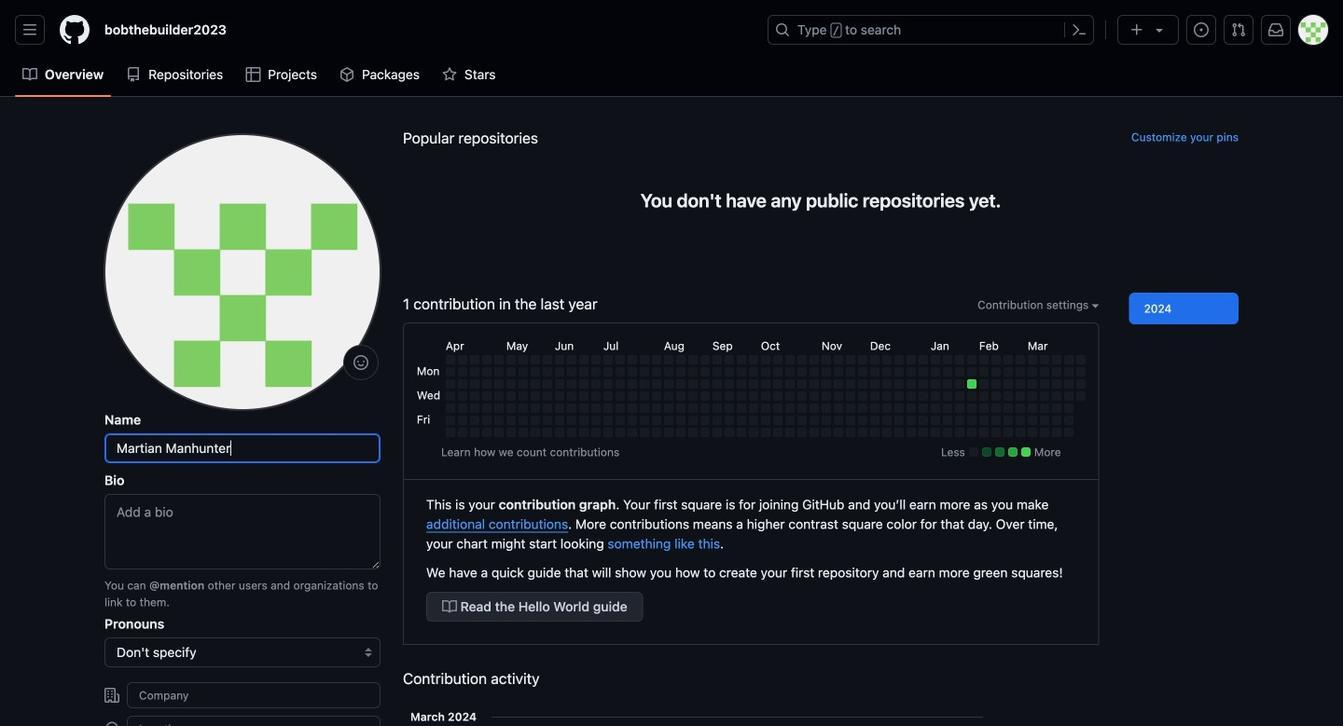 Task type: describe. For each thing, give the bounding box(es) containing it.
location image
[[104, 722, 119, 727]]

package image
[[340, 67, 354, 82]]

git pull request image
[[1231, 22, 1246, 37]]

plus image
[[1130, 22, 1145, 37]]

Company field
[[127, 683, 381, 709]]

organization image
[[104, 688, 119, 703]]

issue opened image
[[1194, 22, 1209, 37]]



Task type: vqa. For each thing, say whether or not it's contained in the screenshot.
STAR IMAGE
yes



Task type: locate. For each thing, give the bounding box(es) containing it.
repo image
[[126, 67, 141, 82]]

0 vertical spatial book image
[[22, 67, 37, 82]]

notifications image
[[1269, 22, 1284, 37]]

Location field
[[127, 716, 381, 727]]

cell
[[446, 355, 455, 365], [458, 355, 467, 365], [470, 355, 479, 365], [482, 355, 491, 365], [494, 355, 504, 365], [506, 355, 516, 365], [518, 355, 528, 365], [531, 355, 540, 365], [543, 355, 552, 365], [555, 355, 564, 365], [567, 355, 576, 365], [579, 355, 588, 365], [591, 355, 601, 365], [603, 355, 613, 365], [615, 355, 625, 365], [628, 355, 637, 365], [640, 355, 649, 365], [652, 355, 661, 365], [664, 355, 673, 365], [676, 355, 685, 365], [688, 355, 698, 365], [700, 355, 710, 365], [712, 355, 722, 365], [725, 355, 734, 365], [737, 355, 746, 365], [749, 355, 758, 365], [761, 355, 770, 365], [773, 355, 782, 365], [785, 355, 795, 365], [797, 355, 807, 365], [809, 355, 819, 365], [822, 355, 831, 365], [834, 355, 843, 365], [846, 355, 855, 365], [858, 355, 867, 365], [870, 355, 879, 365], [882, 355, 892, 365], [894, 355, 904, 365], [906, 355, 916, 365], [919, 355, 928, 365], [931, 355, 940, 365], [943, 355, 952, 365], [955, 355, 964, 365], [967, 355, 976, 365], [979, 355, 989, 365], [991, 355, 1001, 365], [1004, 355, 1013, 365], [1016, 355, 1025, 365], [1028, 355, 1037, 365], [1040, 355, 1049, 365], [1052, 355, 1061, 365], [1064, 355, 1073, 365], [1076, 355, 1086, 365], [446, 368, 455, 377], [458, 368, 467, 377], [470, 368, 479, 377], [482, 368, 491, 377], [494, 368, 504, 377], [506, 368, 516, 377], [518, 368, 528, 377], [531, 368, 540, 377], [543, 368, 552, 377], [555, 368, 564, 377], [567, 368, 576, 377], [579, 368, 588, 377], [591, 368, 601, 377], [603, 368, 613, 377], [615, 368, 625, 377], [628, 368, 637, 377], [640, 368, 649, 377], [652, 368, 661, 377], [664, 368, 673, 377], [676, 368, 685, 377], [688, 368, 698, 377], [700, 368, 710, 377], [712, 368, 722, 377], [725, 368, 734, 377], [737, 368, 746, 377], [749, 368, 758, 377], [761, 368, 770, 377], [773, 368, 782, 377], [785, 368, 795, 377], [797, 368, 807, 377], [809, 368, 819, 377], [822, 368, 831, 377], [834, 368, 843, 377], [846, 368, 855, 377], [858, 368, 867, 377], [870, 368, 879, 377], [882, 368, 892, 377], [894, 368, 904, 377], [906, 368, 916, 377], [919, 368, 928, 377], [931, 368, 940, 377], [943, 368, 952, 377], [955, 368, 964, 377], [967, 368, 976, 377], [979, 368, 989, 377], [991, 368, 1001, 377], [1004, 368, 1013, 377], [1016, 368, 1025, 377], [1028, 368, 1037, 377], [1040, 368, 1049, 377], [1052, 368, 1061, 377], [1064, 368, 1073, 377], [1076, 368, 1086, 377], [446, 380, 455, 389], [458, 380, 467, 389], [470, 380, 479, 389], [482, 380, 491, 389], [494, 380, 504, 389], [506, 380, 516, 389], [518, 380, 528, 389], [531, 380, 540, 389], [543, 380, 552, 389], [555, 380, 564, 389], [567, 380, 576, 389], [579, 380, 588, 389], [591, 380, 601, 389], [603, 380, 613, 389], [615, 380, 625, 389], [628, 380, 637, 389], [640, 380, 649, 389], [652, 380, 661, 389], [664, 380, 673, 389], [676, 380, 685, 389], [688, 380, 698, 389], [700, 380, 710, 389], [712, 380, 722, 389], [725, 380, 734, 389], [737, 380, 746, 389], [749, 380, 758, 389], [761, 380, 770, 389], [773, 380, 782, 389], [785, 380, 795, 389], [797, 380, 807, 389], [809, 380, 819, 389], [822, 380, 831, 389], [834, 380, 843, 389], [846, 380, 855, 389], [858, 380, 867, 389], [870, 380, 879, 389], [882, 380, 892, 389], [894, 380, 904, 389], [906, 380, 916, 389], [919, 380, 928, 389], [931, 380, 940, 389], [943, 380, 952, 389], [955, 380, 964, 389], [967, 380, 976, 389], [979, 380, 989, 389], [991, 380, 1001, 389], [1004, 380, 1013, 389], [1016, 380, 1025, 389], [1028, 380, 1037, 389], [1040, 380, 1049, 389], [1052, 380, 1061, 389], [1064, 380, 1073, 389], [1076, 380, 1086, 389], [446, 392, 455, 401], [458, 392, 467, 401], [470, 392, 479, 401], [482, 392, 491, 401], [494, 392, 504, 401], [506, 392, 516, 401], [518, 392, 528, 401], [531, 392, 540, 401], [543, 392, 552, 401], [555, 392, 564, 401], [567, 392, 576, 401], [579, 392, 588, 401], [591, 392, 601, 401], [603, 392, 613, 401], [615, 392, 625, 401], [628, 392, 637, 401], [640, 392, 649, 401], [652, 392, 661, 401], [664, 392, 673, 401], [676, 392, 685, 401], [688, 392, 698, 401], [700, 392, 710, 401], [712, 392, 722, 401], [725, 392, 734, 401], [737, 392, 746, 401], [749, 392, 758, 401], [761, 392, 770, 401], [773, 392, 782, 401], [785, 392, 795, 401], [797, 392, 807, 401], [809, 392, 819, 401], [822, 392, 831, 401], [834, 392, 843, 401], [846, 392, 855, 401], [858, 392, 867, 401], [870, 392, 879, 401], [882, 392, 892, 401], [894, 392, 904, 401], [906, 392, 916, 401], [919, 392, 928, 401], [931, 392, 940, 401], [943, 392, 952, 401], [955, 392, 964, 401], [967, 392, 976, 401], [979, 392, 989, 401], [991, 392, 1001, 401], [1004, 392, 1013, 401], [1016, 392, 1025, 401], [1028, 392, 1037, 401], [1040, 392, 1049, 401], [1052, 392, 1061, 401], [1064, 392, 1073, 401], [1076, 392, 1086, 401], [446, 404, 455, 413], [458, 404, 467, 413], [470, 404, 479, 413], [482, 404, 491, 413], [494, 404, 504, 413], [506, 404, 516, 413], [518, 404, 528, 413], [531, 404, 540, 413], [543, 404, 552, 413], [555, 404, 564, 413], [567, 404, 576, 413], [579, 404, 588, 413], [591, 404, 601, 413], [603, 404, 613, 413], [615, 404, 625, 413], [628, 404, 637, 413], [640, 404, 649, 413], [652, 404, 661, 413], [664, 404, 673, 413], [676, 404, 685, 413], [688, 404, 698, 413], [700, 404, 710, 413], [712, 404, 722, 413], [725, 404, 734, 413], [737, 404, 746, 413], [749, 404, 758, 413], [761, 404, 770, 413], [773, 404, 782, 413], [785, 404, 795, 413], [797, 404, 807, 413], [809, 404, 819, 413], [822, 404, 831, 413], [834, 404, 843, 413], [846, 404, 855, 413], [858, 404, 867, 413], [870, 404, 879, 413], [882, 404, 892, 413], [894, 404, 904, 413], [906, 404, 916, 413], [919, 404, 928, 413], [931, 404, 940, 413], [943, 404, 952, 413], [955, 404, 964, 413], [967, 404, 976, 413], [979, 404, 989, 413], [991, 404, 1001, 413], [1004, 404, 1013, 413], [1016, 404, 1025, 413], [1028, 404, 1037, 413], [1040, 404, 1049, 413], [1052, 404, 1061, 413], [1064, 404, 1073, 413], [446, 416, 455, 425], [458, 416, 467, 425], [470, 416, 479, 425], [482, 416, 491, 425], [494, 416, 504, 425], [506, 416, 516, 425], [518, 416, 528, 425], [531, 416, 540, 425], [543, 416, 552, 425], [555, 416, 564, 425], [567, 416, 576, 425], [579, 416, 588, 425], [591, 416, 601, 425], [603, 416, 613, 425], [615, 416, 625, 425], [628, 416, 637, 425], [640, 416, 649, 425], [652, 416, 661, 425], [664, 416, 673, 425], [676, 416, 685, 425], [688, 416, 698, 425], [700, 416, 710, 425], [712, 416, 722, 425], [725, 416, 734, 425], [737, 416, 746, 425], [749, 416, 758, 425], [761, 416, 770, 425], [773, 416, 782, 425], [785, 416, 795, 425], [797, 416, 807, 425], [809, 416, 819, 425], [822, 416, 831, 425], [834, 416, 843, 425], [846, 416, 855, 425], [858, 416, 867, 425], [870, 416, 879, 425], [882, 416, 892, 425], [894, 416, 904, 425], [906, 416, 916, 425], [919, 416, 928, 425], [931, 416, 940, 425], [943, 416, 952, 425], [955, 416, 964, 425], [967, 416, 976, 425], [979, 416, 989, 425], [991, 416, 1001, 425], [1004, 416, 1013, 425], [1016, 416, 1025, 425], [1028, 416, 1037, 425], [1040, 416, 1049, 425], [1052, 416, 1061, 425], [1064, 416, 1073, 425], [446, 428, 455, 437], [458, 428, 467, 437], [470, 428, 479, 437], [482, 428, 491, 437], [494, 428, 504, 437], [506, 428, 516, 437], [518, 428, 528, 437], [531, 428, 540, 437], [543, 428, 552, 437], [555, 428, 564, 437], [567, 428, 576, 437], [579, 428, 588, 437], [591, 428, 601, 437], [603, 428, 613, 437], [615, 428, 625, 437], [628, 428, 637, 437], [640, 428, 649, 437], [652, 428, 661, 437], [664, 428, 673, 437], [676, 428, 685, 437], [688, 428, 698, 437], [700, 428, 710, 437], [712, 428, 722, 437], [725, 428, 734, 437], [737, 428, 746, 437], [749, 428, 758, 437], [761, 428, 770, 437], [773, 428, 782, 437], [785, 428, 795, 437], [797, 428, 807, 437], [809, 428, 819, 437], [822, 428, 831, 437], [834, 428, 843, 437], [846, 428, 855, 437], [858, 428, 867, 437], [870, 428, 879, 437], [882, 428, 892, 437], [894, 428, 904, 437], [906, 428, 916, 437], [919, 428, 928, 437], [931, 428, 940, 437], [943, 428, 952, 437], [955, 428, 964, 437], [967, 428, 976, 437], [979, 428, 989, 437], [991, 428, 1001, 437], [1004, 428, 1013, 437], [1016, 428, 1025, 437], [1028, 428, 1037, 437], [1040, 428, 1049, 437], [1052, 428, 1061, 437], [1064, 428, 1073, 437]]

homepage image
[[60, 15, 90, 45]]

table image
[[246, 67, 260, 82]]

star image
[[442, 67, 457, 82]]

triangle down image
[[1152, 22, 1167, 37]]

change your avatar image
[[104, 134, 381, 410]]

Name field
[[104, 434, 381, 464]]

command palette image
[[1072, 22, 1087, 37]]

book image
[[22, 67, 37, 82], [442, 600, 457, 615]]

grid
[[414, 335, 1088, 440]]

1 vertical spatial book image
[[442, 600, 457, 615]]

Add a bio text field
[[104, 494, 381, 570]]

0 horizontal spatial book image
[[22, 67, 37, 82]]

1 horizontal spatial book image
[[442, 600, 457, 615]]

smiley image
[[354, 355, 368, 370]]



